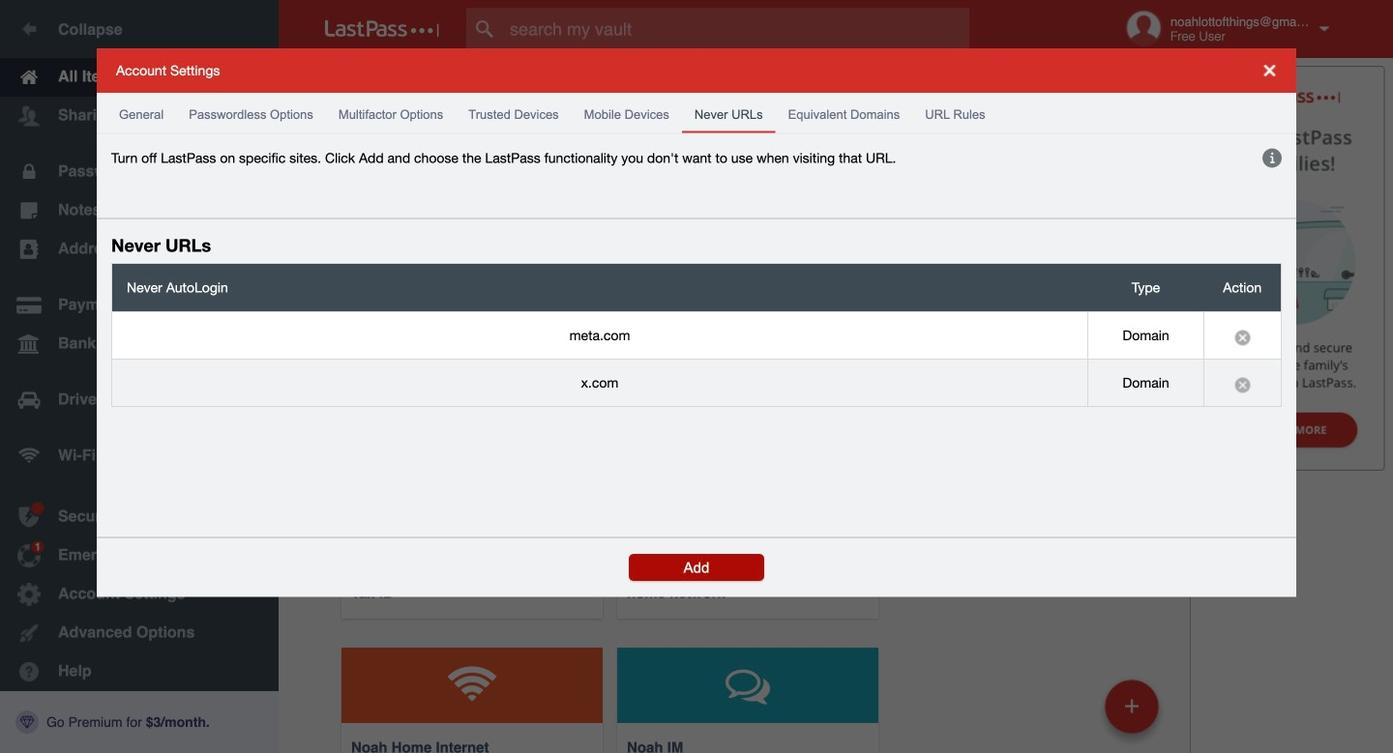 Task type: vqa. For each thing, say whether or not it's contained in the screenshot.
caret right icon
no



Task type: describe. For each thing, give the bounding box(es) containing it.
new item navigation
[[1098, 675, 1171, 754]]

search my vault text field
[[466, 8, 1007, 50]]

lastpass image
[[325, 20, 439, 38]]



Task type: locate. For each thing, give the bounding box(es) containing it.
vault options navigation
[[279, 106, 1190, 165]]

new item image
[[1126, 700, 1139, 714]]

main navigation navigation
[[0, 0, 279, 754]]

Search search field
[[466, 8, 1007, 50]]



